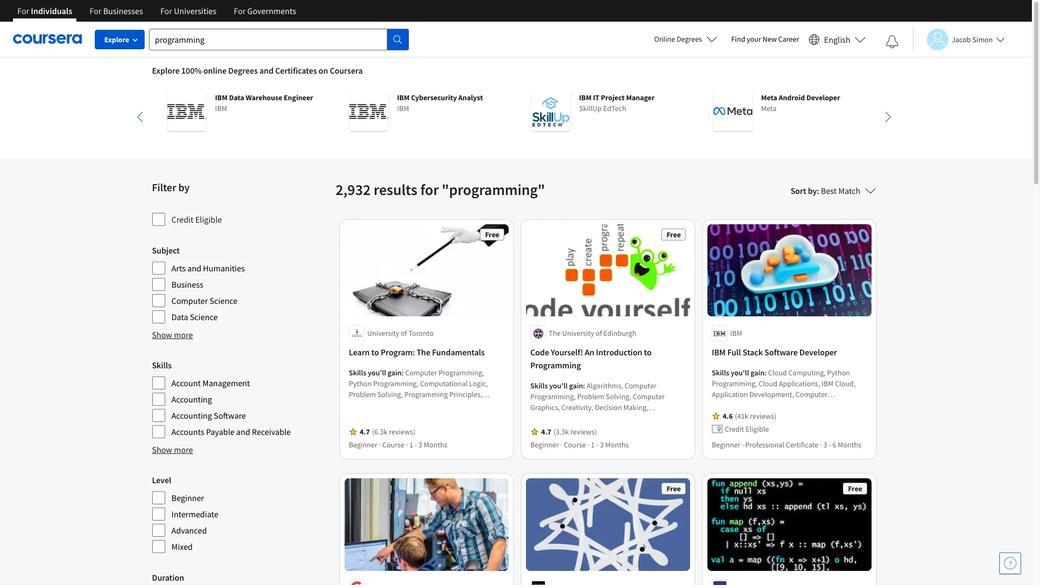 Task type: describe. For each thing, give the bounding box(es) containing it.
full
[[727, 347, 741, 358]]

ibm data warehouse engineer ibm
[[215, 93, 313, 113]]

accounting software
[[171, 410, 246, 421]]

accounting for accounting
[[171, 394, 212, 405]]

individuals
[[31, 5, 72, 16]]

management
[[203, 378, 250, 388]]

principles, inside algorithms, computer programming, problem solving, computer graphics, creativity, decision making, programming principles, computer graphic techniques, software engineering, system programming
[[575, 414, 608, 423]]

professional
[[745, 440, 784, 450]]

course for an
[[564, 440, 586, 450]]

ibm full stack software developer
[[712, 347, 837, 358]]

new
[[763, 34, 777, 44]]

software inside 'skills' group
[[214, 410, 246, 421]]

reviews) for program:
[[389, 427, 415, 437]]

graphics,
[[530, 403, 560, 413]]

1 for an
[[591, 440, 594, 450]]

1 horizontal spatial computational
[[420, 379, 467, 389]]

governments
[[247, 5, 296, 16]]

online degrees
[[654, 34, 702, 44]]

beginner · course · 1 - 3 months for an
[[530, 440, 629, 450]]

for individuals
[[17, 5, 72, 16]]

explore for explore
[[104, 35, 129, 44]]

data science
[[171, 312, 218, 322]]

match
[[839, 185, 861, 196]]

reviews) for stack
[[750, 411, 776, 421]]

to inside 'link'
[[371, 347, 379, 358]]

online
[[203, 65, 227, 76]]

algorithms, inside "computer programming, python programming, computational logic, problem solving, programming principles, computer programming tools, critical thinking, computational thinking, algorithms, mathematics"
[[429, 411, 465, 421]]

toronto
[[408, 329, 433, 338]]

data inside subject group
[[171, 312, 188, 322]]

months for introduction
[[605, 440, 629, 450]]

: left best
[[817, 185, 819, 196]]

ibm for ibm full stack software developer
[[712, 347, 726, 358]]

sort by : best match
[[791, 185, 861, 196]]

computer inside subject group
[[171, 295, 208, 306]]

warehouse
[[245, 93, 282, 102]]

level
[[152, 475, 171, 485]]

4.7 (3.3k reviews)
[[541, 427, 597, 437]]

engineer
[[283, 93, 313, 102]]

find your new career
[[731, 34, 799, 44]]

ibm image for ibm cybersecurity analyst ibm
[[349, 92, 388, 131]]

humanities
[[203, 263, 245, 274]]

sort
[[791, 185, 806, 196]]

ibm for ibm it project manager skillup edtech
[[579, 93, 591, 102]]

solving, inside "computer programming, python programming, computational logic, problem solving, programming principles, computer programming tools, critical thinking, computational thinking, algorithms, mathematics"
[[377, 390, 403, 400]]

1 horizontal spatial thinking,
[[471, 401, 501, 410]]

beginner · professional certificate · 3 - 6 months
[[712, 440, 861, 450]]

by for filter
[[178, 180, 190, 194]]

arts and humanities
[[171, 263, 245, 274]]

6
[[832, 440, 836, 450]]

businesses
[[103, 5, 143, 16]]

on
[[319, 65, 328, 76]]

making,
[[623, 403, 648, 413]]

computer programming, python programming, computational logic, problem solving, programming principles, computer programming tools, critical thinking, computational thinking, algorithms, mathematics
[[349, 368, 501, 432]]

edtech
[[603, 103, 626, 113]]

mixed
[[171, 541, 193, 552]]

learn
[[349, 347, 369, 358]]

ibm full stack software developer link
[[712, 346, 867, 359]]

certificate
[[786, 440, 818, 450]]

4.7 (6.3k reviews)
[[359, 427, 415, 437]]

ibm it project manager skillup edtech
[[579, 93, 654, 113]]

(41k
[[735, 411, 748, 421]]

1 vertical spatial eligible
[[745, 424, 769, 434]]

decision
[[595, 403, 622, 413]]

the inside 'link'
[[416, 347, 430, 358]]

intermediate
[[171, 509, 218, 520]]

What do you want to learn? text field
[[149, 28, 387, 50]]

software inside ibm full stack software developer link
[[764, 347, 798, 358]]

4.6 (41k reviews)
[[722, 411, 776, 421]]

show more button for data
[[152, 328, 193, 341]]

2 meta from the top
[[761, 103, 776, 113]]

you'll for code yourself! an introduction to programming
[[549, 381, 567, 391]]

and inside 'skills' group
[[236, 426, 250, 437]]

principles, inside "computer programming, python programming, computational logic, problem solving, programming principles, computer programming tools, critical thinking, computational thinking, algorithms, mathematics"
[[449, 390, 482, 400]]

gain for fundamentals
[[387, 368, 401, 378]]

code
[[530, 347, 549, 358]]

algorithms, computer programming, problem solving, computer graphics, creativity, decision making, programming principles, computer graphic techniques, software engineering, system programming
[[530, 381, 668, 445]]

2 horizontal spatial skills you'll gain :
[[712, 368, 768, 378]]

code yourself! an introduction to programming
[[530, 347, 651, 371]]

jacob simon
[[952, 34, 993, 44]]

jacob simon button
[[913, 28, 1005, 50]]

yourself!
[[551, 347, 583, 358]]

analyst
[[458, 93, 483, 102]]

: down ibm full stack software developer
[[764, 368, 766, 378]]

techniques,
[[530, 424, 568, 434]]

filter
[[152, 180, 176, 194]]

3 - from the left
[[828, 440, 831, 450]]

engineering,
[[599, 424, 639, 434]]

universities
[[174, 5, 216, 16]]

1 vertical spatial developer
[[799, 347, 837, 358]]

accounting for accounting software
[[171, 410, 212, 421]]

find your new career link
[[726, 33, 805, 46]]

- for introduction
[[596, 440, 598, 450]]

skills inside group
[[152, 360, 172, 371]]

logic,
[[469, 379, 488, 389]]

science for computer science
[[210, 295, 238, 306]]

for for businesses
[[90, 5, 101, 16]]

course for program:
[[382, 440, 404, 450]]

duration
[[152, 572, 184, 583]]

the university of edinburgh
[[549, 329, 636, 338]]

programming inside code yourself! an introduction to programming
[[530, 360, 581, 371]]

an
[[585, 347, 594, 358]]

english button
[[805, 22, 870, 57]]

account management
[[171, 378, 250, 388]]

results
[[374, 180, 417, 199]]

skillup edtech image
[[531, 92, 570, 131]]

5 · from the left
[[742, 440, 744, 450]]

system
[[641, 424, 664, 434]]

by for sort
[[808, 185, 817, 196]]

for for individuals
[[17, 5, 29, 16]]

2,932 results for "programming"
[[336, 180, 545, 199]]

programming up 'techniques,'
[[530, 414, 574, 423]]

accounts payable and receivable
[[171, 426, 291, 437]]

programming down 'techniques,'
[[530, 435, 574, 445]]

: up creativity,
[[583, 381, 585, 391]]

1 vertical spatial programming,
[[373, 379, 418, 389]]

4 · from the left
[[587, 440, 589, 450]]

edinburgh
[[603, 329, 636, 338]]

skills group
[[152, 359, 329, 439]]

2 of from the left
[[595, 329, 602, 338]]

coursera
[[330, 65, 363, 76]]

(6.3k
[[372, 427, 387, 437]]

data inside ibm data warehouse engineer ibm
[[229, 93, 244, 102]]

beginner down 'techniques,'
[[530, 440, 559, 450]]

project
[[601, 93, 624, 102]]

reviews) for an
[[570, 427, 597, 437]]

show notifications image
[[886, 35, 899, 48]]

for
[[420, 180, 439, 199]]

1 vertical spatial degrees
[[228, 65, 258, 76]]

skills up python
[[349, 368, 366, 378]]

1 · from the left
[[379, 440, 381, 450]]

months for the
[[424, 440, 447, 450]]

graphic
[[643, 414, 668, 423]]

it
[[593, 93, 599, 102]]

learn to program: the fundamentals
[[349, 347, 485, 358]]

4.7 for learn to program: the fundamentals
[[359, 427, 370, 437]]

1 vertical spatial computational
[[349, 411, 396, 421]]

100%
[[181, 65, 202, 76]]



Task type: vqa. For each thing, say whether or not it's contained in the screenshot.
(e.g., associated with AA,
no



Task type: locate. For each thing, give the bounding box(es) containing it.
introduction
[[596, 347, 642, 358]]

1 horizontal spatial credit
[[725, 424, 744, 434]]

code yourself! an introduction to programming link
[[530, 346, 686, 372]]

course down 4.7 (3.3k reviews)
[[564, 440, 586, 450]]

1 university from the left
[[367, 329, 399, 338]]

programming,
[[438, 368, 484, 378], [373, 379, 418, 389], [530, 392, 575, 402]]

learn to program: the fundamentals link
[[349, 346, 504, 359]]

2 horizontal spatial 3
[[823, 440, 827, 450]]

2 vertical spatial and
[[236, 426, 250, 437]]

english
[[824, 34, 851, 45]]

0 horizontal spatial data
[[171, 312, 188, 322]]

0 vertical spatial developer
[[806, 93, 840, 102]]

3 for from the left
[[160, 5, 172, 16]]

for left governments
[[234, 5, 246, 16]]

for businesses
[[90, 5, 143, 16]]

certificates
[[275, 65, 317, 76]]

3
[[418, 440, 422, 450], [600, 440, 604, 450], [823, 440, 827, 450]]

more down 'accounts'
[[174, 444, 193, 455]]

1 3 from the left
[[418, 440, 422, 450]]

1 - from the left
[[414, 440, 417, 450]]

explore inside explore popup button
[[104, 35, 129, 44]]

skills up graphics,
[[530, 381, 548, 391]]

thinking, down tools,
[[398, 411, 427, 421]]

0 horizontal spatial months
[[424, 440, 447, 450]]

skills
[[152, 360, 172, 371], [349, 368, 366, 378], [712, 368, 729, 378], [530, 381, 548, 391]]

1 horizontal spatial problem
[[577, 392, 604, 402]]

2 to from the left
[[644, 347, 651, 358]]

0 horizontal spatial credit
[[171, 214, 194, 225]]

- for the
[[414, 440, 417, 450]]

0 horizontal spatial solving,
[[377, 390, 403, 400]]

- left 6
[[828, 440, 831, 450]]

gain down program:
[[387, 368, 401, 378]]

receivable
[[252, 426, 291, 437]]

1 horizontal spatial solving,
[[606, 392, 631, 402]]

show for accounts
[[152, 444, 172, 455]]

ibm image
[[167, 92, 206, 131], [349, 92, 388, 131]]

skills up the account at left bottom
[[152, 360, 172, 371]]

2 horizontal spatial software
[[764, 347, 798, 358]]

0 horizontal spatial by
[[178, 180, 190, 194]]

course down 4.7 (6.3k reviews)
[[382, 440, 404, 450]]

android
[[779, 93, 805, 102]]

0 vertical spatial and
[[259, 65, 273, 76]]

3 left 6
[[823, 440, 827, 450]]

by
[[178, 180, 190, 194], [808, 185, 817, 196]]

online
[[654, 34, 675, 44]]

- down 4.7 (6.3k reviews)
[[414, 440, 417, 450]]

1 horizontal spatial the
[[549, 329, 560, 338]]

1 vertical spatial more
[[174, 444, 193, 455]]

accounting up 'accounts'
[[171, 410, 212, 421]]

mathematics
[[349, 422, 389, 432]]

and right arts
[[187, 263, 201, 274]]

programming up tools,
[[404, 390, 448, 400]]

1 vertical spatial show more button
[[152, 443, 193, 456]]

algorithms, down tools,
[[429, 411, 465, 421]]

you'll down "full"
[[731, 368, 749, 378]]

1 down 4.7 (3.3k reviews)
[[591, 440, 594, 450]]

ibm image down the 100%
[[167, 92, 206, 131]]

principles, up critical
[[449, 390, 482, 400]]

computer science
[[171, 295, 238, 306]]

ibm image for ibm data warehouse engineer ibm
[[167, 92, 206, 131]]

show more down data science
[[152, 329, 193, 340]]

programming, down program:
[[373, 379, 418, 389]]

1 show more from the top
[[152, 329, 193, 340]]

1 horizontal spatial gain
[[569, 381, 583, 391]]

2 horizontal spatial you'll
[[731, 368, 749, 378]]

0 vertical spatial accounting
[[171, 394, 212, 405]]

show for data
[[152, 329, 172, 340]]

3 for the
[[418, 440, 422, 450]]

1 1 from the left
[[409, 440, 413, 450]]

for left individuals
[[17, 5, 29, 16]]

for for universities
[[160, 5, 172, 16]]

critical
[[447, 401, 470, 410]]

software up accounts payable and receivable
[[214, 410, 246, 421]]

more for accounts
[[174, 444, 193, 455]]

reviews) right the (41k
[[750, 411, 776, 421]]

0 horizontal spatial computational
[[349, 411, 396, 421]]

1 horizontal spatial data
[[229, 93, 244, 102]]

0 horizontal spatial reviews)
[[389, 427, 415, 437]]

· down 4.7 (3.3k reviews)
[[587, 440, 589, 450]]

2 show more from the top
[[152, 444, 193, 455]]

2 months from the left
[[605, 440, 629, 450]]

3 3 from the left
[[823, 440, 827, 450]]

help center image
[[1004, 557, 1017, 570]]

ibm
[[215, 93, 227, 102], [397, 93, 409, 102], [579, 93, 591, 102], [215, 103, 227, 113], [397, 103, 409, 113], [730, 329, 742, 338], [712, 347, 726, 358]]

1 ibm image from the left
[[167, 92, 206, 131]]

program:
[[380, 347, 415, 358]]

simon
[[972, 34, 993, 44]]

solving, up 4.7 (6.3k reviews)
[[377, 390, 403, 400]]

solving, up decision
[[606, 392, 631, 402]]

1 months from the left
[[424, 440, 447, 450]]

developer inside meta android developer meta
[[806, 93, 840, 102]]

degrees right the 'online'
[[677, 34, 702, 44]]

1 accounting from the top
[[171, 394, 212, 405]]

3 for introduction
[[600, 440, 604, 450]]

and
[[259, 65, 273, 76], [187, 263, 201, 274], [236, 426, 250, 437]]

by right filter
[[178, 180, 190, 194]]

of left toronto
[[400, 329, 407, 338]]

0 vertical spatial explore
[[104, 35, 129, 44]]

you'll
[[368, 368, 386, 378], [731, 368, 749, 378], [549, 381, 567, 391]]

2 horizontal spatial programming,
[[530, 392, 575, 402]]

2 4.7 from the left
[[541, 427, 551, 437]]

problem
[[349, 390, 376, 400], [577, 392, 604, 402]]

manager
[[626, 93, 654, 102]]

and up warehouse
[[259, 65, 273, 76]]

degrees inside popup button
[[677, 34, 702, 44]]

credit down filter by
[[171, 214, 194, 225]]

1 meta from the top
[[761, 93, 777, 102]]

show more down 'accounts'
[[152, 444, 193, 455]]

filter by
[[152, 180, 190, 194]]

show
[[152, 329, 172, 340], [152, 444, 172, 455]]

2 more from the top
[[174, 444, 193, 455]]

eligible down 4.6 (41k reviews)
[[745, 424, 769, 434]]

ibm for ibm cybersecurity analyst ibm
[[397, 93, 409, 102]]

your
[[747, 34, 761, 44]]

account
[[171, 378, 201, 388]]

principles, down creativity,
[[575, 414, 608, 423]]

(3.3k
[[553, 427, 569, 437]]

2 for from the left
[[90, 5, 101, 16]]

skills you'll gain : for learn to program: the fundamentals
[[349, 368, 405, 378]]

0 horizontal spatial principles,
[[449, 390, 482, 400]]

the up yourself!
[[549, 329, 560, 338]]

reviews) right '(3.3k'
[[570, 427, 597, 437]]

beginner up intermediate
[[171, 492, 204, 503]]

1 horizontal spatial and
[[236, 426, 250, 437]]

1 of from the left
[[400, 329, 407, 338]]

2 course from the left
[[564, 440, 586, 450]]

for universities
[[160, 5, 216, 16]]

1 vertical spatial the
[[416, 347, 430, 358]]

0 horizontal spatial beginner · course · 1 - 3 months
[[349, 440, 447, 450]]

0 horizontal spatial thinking,
[[398, 411, 427, 421]]

problem inside algorithms, computer programming, problem solving, computer graphics, creativity, decision making, programming principles, computer graphic techniques, software engineering, system programming
[[577, 392, 604, 402]]

1 vertical spatial science
[[190, 312, 218, 322]]

thinking,
[[471, 401, 501, 410], [398, 411, 427, 421]]

free
[[485, 230, 499, 239], [666, 230, 681, 239], [666, 484, 681, 494], [848, 484, 862, 494]]

banner navigation
[[9, 0, 305, 30]]

for left businesses
[[90, 5, 101, 16]]

2 show from the top
[[152, 444, 172, 455]]

3 down "computer programming, python programming, computational logic, problem solving, programming principles, computer programming tools, critical thinking, computational thinking, algorithms, mathematics"
[[418, 440, 422, 450]]

to inside code yourself! an introduction to programming
[[644, 347, 651, 358]]

1 vertical spatial data
[[171, 312, 188, 322]]

1 horizontal spatial beginner · course · 1 - 3 months
[[530, 440, 629, 450]]

0 horizontal spatial software
[[214, 410, 246, 421]]

0 horizontal spatial 1
[[409, 440, 413, 450]]

0 horizontal spatial you'll
[[368, 368, 386, 378]]

0 vertical spatial thinking,
[[471, 401, 501, 410]]

show more for data science
[[152, 329, 193, 340]]

problem inside "computer programming, python programming, computational logic, problem solving, programming principles, computer programming tools, critical thinking, computational thinking, algorithms, mathematics"
[[349, 390, 376, 400]]

programming up 4.7 (6.3k reviews)
[[382, 401, 426, 410]]

1 horizontal spatial months
[[605, 440, 629, 450]]

1 horizontal spatial reviews)
[[570, 427, 597, 437]]

degrees right online
[[228, 65, 258, 76]]

science for data science
[[190, 312, 218, 322]]

1 vertical spatial show
[[152, 444, 172, 455]]

2 vertical spatial software
[[570, 424, 598, 434]]

3 months from the left
[[838, 440, 861, 450]]

0 horizontal spatial university
[[367, 329, 399, 338]]

gain up creativity,
[[569, 381, 583, 391]]

advanced
[[171, 525, 207, 536]]

· left professional
[[742, 440, 744, 450]]

1 for program:
[[409, 440, 413, 450]]

0 horizontal spatial eligible
[[195, 214, 222, 225]]

you'll up graphics,
[[549, 381, 567, 391]]

credit eligible down filter by
[[171, 214, 222, 225]]

gain for to
[[569, 381, 583, 391]]

jacob
[[952, 34, 971, 44]]

0 vertical spatial programming,
[[438, 368, 484, 378]]

0 horizontal spatial credit eligible
[[171, 214, 222, 225]]

show more for accounts payable and receivable
[[152, 444, 193, 455]]

1 show from the top
[[152, 329, 172, 340]]

programming, inside algorithms, computer programming, problem solving, computer graphics, creativity, decision making, programming principles, computer graphic techniques, software engineering, system programming
[[530, 392, 575, 402]]

accounts
[[171, 426, 204, 437]]

1 horizontal spatial 1
[[591, 440, 594, 450]]

show up level
[[152, 444, 172, 455]]

explore button
[[95, 30, 145, 49]]

1 vertical spatial credit
[[725, 424, 744, 434]]

meta image
[[713, 92, 752, 131]]

for for governments
[[234, 5, 246, 16]]

show more button
[[152, 328, 193, 341], [152, 443, 193, 456]]

you'll up python
[[368, 368, 386, 378]]

for governments
[[234, 5, 296, 16]]

skills you'll gain : up graphics,
[[530, 381, 586, 391]]

data down computer science
[[171, 312, 188, 322]]

science down computer science
[[190, 312, 218, 322]]

0 horizontal spatial ibm image
[[167, 92, 206, 131]]

0 vertical spatial degrees
[[677, 34, 702, 44]]

university of toronto
[[367, 329, 433, 338]]

python
[[349, 379, 371, 389]]

beginner · course · 1 - 3 months down 4.7 (6.3k reviews)
[[349, 440, 447, 450]]

programming, up graphics,
[[530, 392, 575, 402]]

1 vertical spatial principles,
[[575, 414, 608, 423]]

0 horizontal spatial algorithms,
[[429, 411, 465, 421]]

show more button for accounts
[[152, 443, 193, 456]]

1 horizontal spatial credit eligible
[[725, 424, 769, 434]]

1 vertical spatial show more
[[152, 444, 193, 455]]

thinking, down "logic,"
[[471, 401, 501, 410]]

2 accounting from the top
[[171, 410, 212, 421]]

you'll for learn to program: the fundamentals
[[368, 368, 386, 378]]

1 horizontal spatial algorithms,
[[586, 381, 623, 391]]

the down toronto
[[416, 347, 430, 358]]

course
[[382, 440, 404, 450], [564, 440, 586, 450]]

ibm for ibm
[[730, 329, 742, 338]]

0 horizontal spatial gain
[[387, 368, 401, 378]]

reviews) right the (6.3k
[[389, 427, 415, 437]]

beginner inside level group
[[171, 492, 204, 503]]

find
[[731, 34, 745, 44]]

meta left android
[[761, 93, 777, 102]]

0 vertical spatial show
[[152, 329, 172, 340]]

1 horizontal spatial course
[[564, 440, 586, 450]]

university
[[367, 329, 399, 338], [562, 329, 594, 338]]

1 horizontal spatial to
[[644, 347, 651, 358]]

4.7 for code yourself! an introduction to programming
[[541, 427, 551, 437]]

cybersecurity
[[411, 93, 457, 102]]

0 vertical spatial algorithms,
[[586, 381, 623, 391]]

1 vertical spatial software
[[214, 410, 246, 421]]

1 horizontal spatial by
[[808, 185, 817, 196]]

arts
[[171, 263, 186, 274]]

0 vertical spatial science
[[210, 295, 238, 306]]

science
[[210, 295, 238, 306], [190, 312, 218, 322]]

ibm for ibm data warehouse engineer ibm
[[215, 93, 227, 102]]

1 horizontal spatial principles,
[[575, 414, 608, 423]]

explore
[[104, 35, 129, 44], [152, 65, 180, 76]]

0 horizontal spatial skills you'll gain :
[[349, 368, 405, 378]]

2 university from the left
[[562, 329, 594, 338]]

skills you'll gain : for code yourself! an introduction to programming
[[530, 381, 586, 391]]

6 · from the left
[[820, 440, 822, 450]]

reviews)
[[750, 411, 776, 421], [389, 427, 415, 437], [570, 427, 597, 437]]

eligible
[[195, 214, 222, 225], [745, 424, 769, 434]]

beginner · course · 1 - 3 months down 4.7 (3.3k reviews)
[[530, 440, 629, 450]]

2 horizontal spatial months
[[838, 440, 861, 450]]

0 horizontal spatial 3
[[418, 440, 422, 450]]

1 vertical spatial explore
[[152, 65, 180, 76]]

to
[[371, 347, 379, 358], [644, 347, 651, 358]]

problem down python
[[349, 390, 376, 400]]

credit eligible down 4.6 (41k reviews)
[[725, 424, 769, 434]]

2 show more button from the top
[[152, 443, 193, 456]]

software down creativity,
[[570, 424, 598, 434]]

1 4.7 from the left
[[359, 427, 370, 437]]

months right 6
[[838, 440, 861, 450]]

1 for from the left
[[17, 5, 29, 16]]

programming down yourself!
[[530, 360, 581, 371]]

0 horizontal spatial programming,
[[373, 379, 418, 389]]

0 horizontal spatial the
[[416, 347, 430, 358]]

gain
[[387, 368, 401, 378], [750, 368, 764, 378], [569, 381, 583, 391]]

0 vertical spatial meta
[[761, 93, 777, 102]]

3 down engineering,
[[600, 440, 604, 450]]

best
[[821, 185, 837, 196]]

of left the 'edinburgh'
[[595, 329, 602, 338]]

degrees
[[677, 34, 702, 44], [228, 65, 258, 76]]

1 vertical spatial and
[[187, 263, 201, 274]]

0 vertical spatial more
[[174, 329, 193, 340]]

2 - from the left
[[596, 440, 598, 450]]

1 horizontal spatial software
[[570, 424, 598, 434]]

· down the (6.3k
[[379, 440, 381, 450]]

meta right meta image
[[761, 103, 776, 113]]

4 for from the left
[[234, 5, 246, 16]]

4.7 left '(3.3k'
[[541, 427, 551, 437]]

ibm cybersecurity analyst ibm
[[397, 93, 483, 113]]

computational
[[420, 379, 467, 389], [349, 411, 396, 421]]

2 ibm image from the left
[[349, 92, 388, 131]]

subject
[[152, 245, 180, 256]]

· down '(3.3k'
[[560, 440, 562, 450]]

0 vertical spatial eligible
[[195, 214, 222, 225]]

0 vertical spatial software
[[764, 347, 798, 358]]

None search field
[[149, 28, 409, 50]]

1 horizontal spatial -
[[596, 440, 598, 450]]

- down 4.7 (3.3k reviews)
[[596, 440, 598, 450]]

1 horizontal spatial of
[[595, 329, 602, 338]]

1 horizontal spatial skills you'll gain :
[[530, 381, 586, 391]]

1 show more button from the top
[[152, 328, 193, 341]]

university up program:
[[367, 329, 399, 338]]

4.7 left the (6.3k
[[359, 427, 370, 437]]

accounting down the account at left bottom
[[171, 394, 212, 405]]

1 beginner · course · 1 - 3 months from the left
[[349, 440, 447, 450]]

1 vertical spatial accounting
[[171, 410, 212, 421]]

beginner down 4.6
[[712, 440, 740, 450]]

online degrees button
[[646, 27, 726, 51]]

1 vertical spatial meta
[[761, 103, 776, 113]]

: down program:
[[401, 368, 403, 378]]

0 horizontal spatial problem
[[349, 390, 376, 400]]

2 vertical spatial programming,
[[530, 392, 575, 402]]

and right payable
[[236, 426, 250, 437]]

solving, inside algorithms, computer programming, problem solving, computer graphics, creativity, decision making, programming principles, computer graphic techniques, software engineering, system programming
[[606, 392, 631, 402]]

1 to from the left
[[371, 347, 379, 358]]

explore for explore 100% online degrees and certificates on coursera
[[152, 65, 180, 76]]

0 horizontal spatial course
[[382, 440, 404, 450]]

software right "stack"
[[764, 347, 798, 358]]

data left warehouse
[[229, 93, 244, 102]]

show more button down data science
[[152, 328, 193, 341]]

0 vertical spatial computational
[[420, 379, 467, 389]]

coursera image
[[13, 30, 82, 48]]

1 vertical spatial credit eligible
[[725, 424, 769, 434]]

"programming"
[[442, 180, 545, 199]]

tools,
[[427, 401, 446, 410]]

fundamentals
[[432, 347, 485, 358]]

and inside subject group
[[187, 263, 201, 274]]

:
[[817, 185, 819, 196], [401, 368, 403, 378], [764, 368, 766, 378], [583, 381, 585, 391]]

payable
[[206, 426, 235, 437]]

3 · from the left
[[560, 440, 562, 450]]

gain down "stack"
[[750, 368, 764, 378]]

more for data
[[174, 329, 193, 340]]

explore 100% online degrees and certificates on coursera
[[152, 65, 363, 76]]

to right introduction
[[644, 347, 651, 358]]

meta android developer meta
[[761, 93, 840, 113]]

0 vertical spatial credit
[[171, 214, 194, 225]]

algorithms, inside algorithms, computer programming, problem solving, computer graphics, creativity, decision making, programming principles, computer graphic techniques, software engineering, system programming
[[586, 381, 623, 391]]

for left universities
[[160, 5, 172, 16]]

beginner down mathematics
[[349, 440, 377, 450]]

-
[[414, 440, 417, 450], [596, 440, 598, 450], [828, 440, 831, 450]]

1 horizontal spatial eligible
[[745, 424, 769, 434]]

stack
[[742, 347, 763, 358]]

skillup
[[579, 103, 602, 113]]

· left 6
[[820, 440, 822, 450]]

2 1 from the left
[[591, 440, 594, 450]]

software inside algorithms, computer programming, problem solving, computer graphics, creativity, decision making, programming principles, computer graphic techniques, software engineering, system programming
[[570, 424, 598, 434]]

1 down 4.7 (6.3k reviews)
[[409, 440, 413, 450]]

2 · from the left
[[406, 440, 408, 450]]

0 horizontal spatial 4.7
[[359, 427, 370, 437]]

of
[[400, 329, 407, 338], [595, 329, 602, 338]]

explore down for businesses
[[104, 35, 129, 44]]

ibm image down coursera
[[349, 92, 388, 131]]

1 course from the left
[[382, 440, 404, 450]]

beginner
[[349, 440, 377, 450], [530, 440, 559, 450], [712, 440, 740, 450], [171, 492, 204, 503]]

principles,
[[449, 390, 482, 400], [575, 414, 608, 423]]

science down humanities
[[210, 295, 238, 306]]

business
[[171, 279, 203, 290]]

1 horizontal spatial 3
[[600, 440, 604, 450]]

months down engineering,
[[605, 440, 629, 450]]

accounting
[[171, 394, 212, 405], [171, 410, 212, 421]]

0 horizontal spatial degrees
[[228, 65, 258, 76]]

1 horizontal spatial university
[[562, 329, 594, 338]]

eligible up arts and humanities
[[195, 214, 222, 225]]

1 more from the top
[[174, 329, 193, 340]]

computational up mathematics
[[349, 411, 396, 421]]

1 horizontal spatial 4.7
[[541, 427, 551, 437]]

1 horizontal spatial explore
[[152, 65, 180, 76]]

ibm inside ibm it project manager skillup edtech
[[579, 93, 591, 102]]

beginner · course · 1 - 3 months for program:
[[349, 440, 447, 450]]

skills down "full"
[[712, 368, 729, 378]]

2 3 from the left
[[600, 440, 604, 450]]

2 horizontal spatial gain
[[750, 368, 764, 378]]

level group
[[152, 473, 329, 554]]

2 beginner · course · 1 - 3 months from the left
[[530, 440, 629, 450]]

credit down 4.6
[[725, 424, 744, 434]]

meta
[[761, 93, 777, 102], [761, 103, 776, 113]]

0 vertical spatial principles,
[[449, 390, 482, 400]]

subject group
[[152, 244, 329, 324]]

algorithms, up decision
[[586, 381, 623, 391]]

programming, up "logic,"
[[438, 368, 484, 378]]



